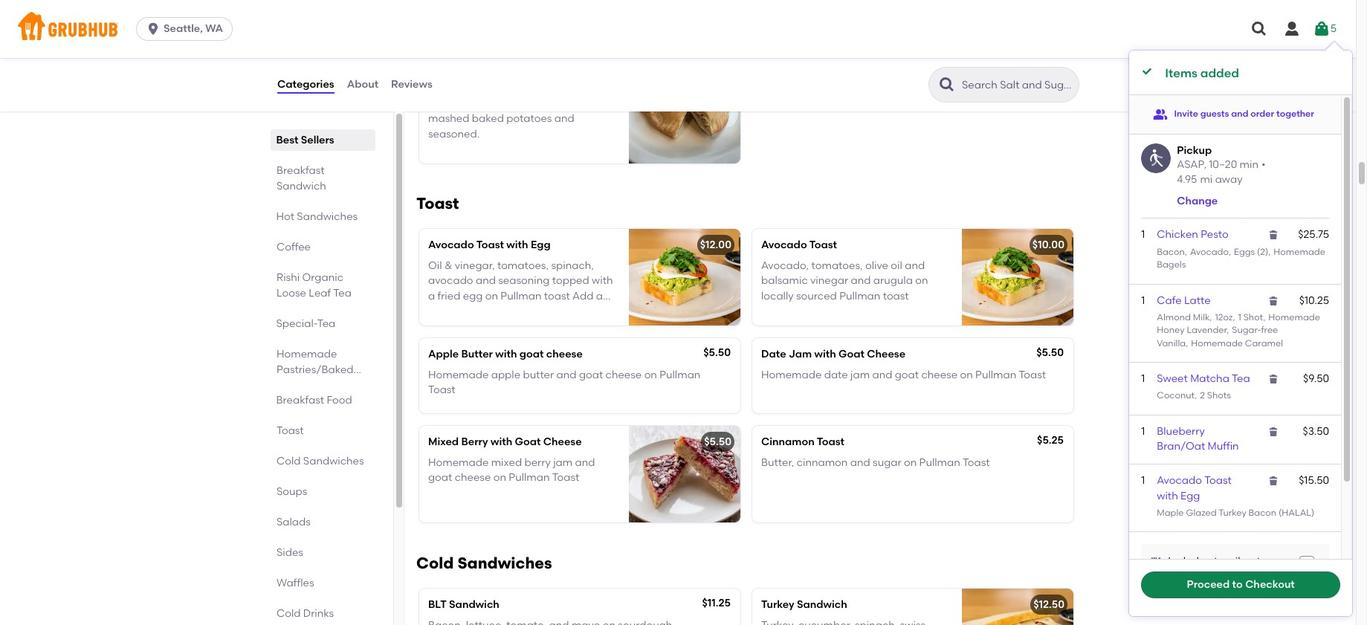 Task type: vqa. For each thing, say whether or not it's contained in the screenshot.
the B6.
no



Task type: locate. For each thing, give the bounding box(es) containing it.
add
[[573, 290, 594, 302]]

jam right date at the right
[[851, 369, 870, 381]]

date jam with goat cheese
[[761, 348, 906, 360]]

pickup icon image
[[1141, 143, 1171, 173]]

1 vertical spatial egg
[[428, 305, 448, 317]]

about button
[[346, 58, 379, 112]]

1 vertical spatial cheese
[[543, 435, 582, 448]]

lebanese-style pie stuffed with mashed baked potatoes and seasoned.
[[428, 97, 584, 140]]

egg up glazed
[[1181, 490, 1200, 502]]

homemade for homemade apple butter and goat cheese on pullman toast
[[428, 369, 489, 381]]

breakfast down goods
[[277, 394, 325, 407]]

sandwiches up blt sandwich
[[458, 554, 552, 572]]

1 left the chicken
[[1141, 229, 1145, 241]]

change button
[[1177, 194, 1218, 209]]

with
[[563, 97, 584, 110], [507, 238, 528, 251], [592, 275, 613, 287], [495, 348, 517, 360], [814, 348, 836, 360], [491, 435, 512, 448], [1157, 490, 1178, 502]]

1 horizontal spatial cold sandwiches
[[416, 554, 552, 572]]

1 left blueberry
[[1141, 425, 1145, 438]]

mixed
[[491, 456, 522, 469]]

1 vertical spatial egg
[[1181, 490, 1200, 502]]

0 horizontal spatial tomatoes,
[[497, 260, 549, 272]]

sandwiches up soups
[[303, 455, 364, 468]]

waffles
[[277, 577, 314, 590]]

on inside the homemade apple butter and goat cheese on pullman toast
[[644, 369, 657, 381]]

and right "butter"
[[557, 369, 577, 381]]

1 for chicken pesto
[[1141, 229, 1145, 241]]

egg up seasoning
[[531, 238, 551, 251]]

free
[[1261, 325, 1278, 335]]

sourced
[[796, 290, 837, 302]]

jam inside homemade mixed berry jam and goat cheese on pullman toast
[[553, 456, 573, 469]]

1 horizontal spatial goat
[[839, 348, 865, 360]]

blt sandwich
[[428, 598, 500, 611]]

0 vertical spatial turkey
[[1219, 508, 1247, 518]]

1 horizontal spatial egg
[[463, 290, 483, 302]]

1 tomatoes, from the left
[[497, 260, 549, 272]]

pullman inside the avocado, tomatoes, olive oil and balsamic vinegar and arugula on locally sourced pullman toast
[[839, 290, 880, 302]]

svg image
[[1250, 20, 1268, 38], [1283, 20, 1301, 38], [1141, 65, 1153, 77], [1268, 295, 1280, 307], [1268, 373, 1280, 385], [1150, 556, 1162, 568]]

stuffed
[[526, 97, 561, 110]]

homemade down $25.75
[[1274, 247, 1326, 257]]

glazed
[[1186, 508, 1217, 518]]

avocado toast with egg up vinegar,
[[428, 238, 551, 251]]

sellers
[[301, 134, 335, 146]]

cold sandwiches up soups
[[277, 455, 364, 468]]

1 vertical spatial breakfast
[[277, 394, 325, 407]]

turkey inside items added tooltip
[[1219, 508, 1247, 518]]

1 breakfast from the top
[[277, 164, 325, 177]]

1 vertical spatial goat
[[515, 435, 541, 448]]

homemade up "pastries/baked"
[[277, 348, 337, 361]]

1 horizontal spatial sandwich
[[449, 598, 500, 611]]

&
[[445, 260, 452, 272]]

0 vertical spatial cold sandwiches
[[277, 455, 364, 468]]

avocado toast with egg image
[[629, 229, 740, 325]]

12oz
[[1215, 312, 1233, 323]]

2 toast from the left
[[883, 290, 909, 302]]

0 horizontal spatial avocado toast with egg
[[428, 238, 551, 251]]

tomatoes,
[[497, 260, 549, 272], [811, 260, 863, 272]]

goat right date at the right
[[895, 369, 919, 381]]

salads
[[277, 516, 311, 529]]

butter, cinnamon and sugar on pullman toast
[[761, 456, 990, 469]]

1 left "cafe"
[[1141, 294, 1145, 307]]

homemade pastries/baked goods breakfast food
[[277, 348, 354, 407]]

with up an
[[592, 275, 613, 287]]

homemade down $10.25
[[1268, 312, 1320, 323]]

2 breakfast from the top
[[277, 394, 325, 407]]

butter
[[523, 369, 554, 381]]

tomatoes, inside the avocado, tomatoes, olive oil and balsamic vinegar and arugula on locally sourced pullman toast
[[811, 260, 863, 272]]

goat down mixed on the bottom left of the page
[[428, 472, 452, 484]]

include utensils, etc.
[[1168, 555, 1270, 568]]

tomatoes, up vinegar
[[811, 260, 863, 272]]

shot
[[1244, 312, 1263, 323]]

1 for avocado toast with egg
[[1141, 475, 1145, 487]]

1 for sweet matcha tea
[[1141, 372, 1145, 385]]

bacon up the bagels
[[1157, 247, 1185, 257]]

2 vertical spatial cold
[[277, 607, 301, 620]]

$12.00
[[700, 238, 732, 251]]

honey
[[1157, 325, 1185, 335]]

1 horizontal spatial turkey
[[1219, 508, 1247, 518]]

goat right "butter"
[[579, 369, 603, 381]]

toast inside the homemade apple butter and goat cheese on pullman toast
[[428, 384, 455, 397]]

homemade inside homemade honey lavender
[[1268, 312, 1320, 323]]

0 horizontal spatial goat
[[515, 435, 541, 448]]

0 vertical spatial goat
[[839, 348, 865, 360]]

and down stuffed
[[554, 113, 575, 125]]

goat up date at the right
[[839, 348, 865, 360]]

reviews
[[391, 78, 433, 91]]

breakfast down best sellers
[[277, 164, 325, 177]]

apple
[[428, 348, 459, 360]]

with up apple
[[495, 348, 517, 360]]

blt
[[428, 598, 447, 611]]

0 vertical spatial jam
[[851, 369, 870, 381]]

and down vinegar,
[[476, 275, 496, 287]]

homemade down lavender
[[1191, 338, 1243, 348]]

chicken pesto link
[[1157, 229, 1229, 241]]

invite guests and order together button
[[1153, 101, 1314, 128]]

turkey right $11.25
[[761, 598, 794, 611]]

breakfast inside breakfast sandwich
[[277, 164, 325, 177]]

0 horizontal spatial sandwich
[[277, 180, 326, 193]]

1 toast from the left
[[544, 290, 570, 302]]

$10.00
[[1033, 238, 1065, 251]]

categories
[[277, 78, 334, 91]]

1 vertical spatial avocado toast with egg
[[1157, 475, 1232, 502]]

goat inside the homemade apple butter and goat cheese on pullman toast
[[579, 369, 603, 381]]

on inside oil & vinegar, tomatoes, spinach, avocado and seasoning topped with a fried egg on pullman toast add an egg
[[485, 290, 498, 302]]

jam right 'berry'
[[553, 456, 573, 469]]

cheese up homemade date jam and goat cheese on pullman toast
[[867, 348, 906, 360]]

homemade down jam at the bottom right
[[761, 369, 822, 381]]

homemade for homemade bagels
[[1274, 247, 1326, 257]]

1 horizontal spatial tomatoes,
[[811, 260, 863, 272]]

homemade down apple at left bottom
[[428, 369, 489, 381]]

sides
[[277, 546, 303, 559]]

cold up 'blt'
[[416, 554, 454, 572]]

egg inside items added tooltip
[[1181, 490, 1200, 502]]

0 vertical spatial sandwiches
[[297, 210, 358, 223]]

sandwich for blt sandwich
[[449, 598, 500, 611]]

0 horizontal spatial jam
[[553, 456, 573, 469]]

1 left shot
[[1238, 312, 1241, 323]]

potato fatayer (vegan)
[[428, 76, 548, 89]]

toast
[[544, 290, 570, 302], [883, 290, 909, 302]]

checkout
[[1245, 578, 1295, 591]]

turkey right glazed
[[1219, 508, 1247, 518]]

pesto
[[1201, 229, 1229, 241]]

and inside homemade mixed berry jam and goat cheese on pullman toast
[[575, 456, 595, 469]]

sandwich for turkey sandwich
[[797, 598, 847, 611]]

0 vertical spatial breakfast
[[277, 164, 325, 177]]

1 vertical spatial bacon
[[1249, 508, 1277, 518]]

0 horizontal spatial egg
[[428, 305, 448, 317]]

with inside items added tooltip
[[1157, 490, 1178, 502]]

$15.50
[[1299, 475, 1329, 487]]

cold up soups
[[277, 455, 301, 468]]

cold sandwiches up blt sandwich
[[416, 554, 552, 572]]

1 vertical spatial turkey
[[761, 598, 794, 611]]

lavender
[[1187, 325, 1227, 335]]

with right stuffed
[[563, 97, 584, 110]]

and left order
[[1231, 108, 1249, 119]]

homemade down mixed on the bottom left of the page
[[428, 456, 489, 469]]

svg image
[[1313, 20, 1331, 38], [146, 22, 161, 36], [1268, 229, 1280, 241], [1268, 426, 1280, 438], [1268, 475, 1280, 487]]

hot
[[277, 210, 295, 223]]

oil & vinegar, tomatoes, spinach, avocado and seasoning topped with a fried egg on pullman toast add an egg
[[428, 260, 613, 317]]

1 vertical spatial cold sandwiches
[[416, 554, 552, 572]]

almond
[[1157, 312, 1191, 323]]

cheese
[[867, 348, 906, 360], [543, 435, 582, 448]]

tea right 'matcha'
[[1232, 372, 1250, 385]]

homemade mixed berry jam and goat cheese on pullman toast
[[428, 456, 595, 484]]

1 left sweet
[[1141, 372, 1145, 385]]

food
[[327, 394, 353, 407]]

0 vertical spatial cheese
[[867, 348, 906, 360]]

with up maple
[[1157, 490, 1178, 502]]

mixed berry with goat cheese image
[[629, 426, 740, 522]]

avocado toast with egg inside items added tooltip
[[1157, 475, 1232, 502]]

topped
[[552, 275, 589, 287]]

0 vertical spatial bacon
[[1157, 247, 1185, 257]]

sandwiches right hot
[[297, 210, 358, 223]]

breakfast
[[277, 164, 325, 177], [277, 394, 325, 407]]

balsamic
[[761, 275, 808, 287]]

cheese up 'berry'
[[543, 435, 582, 448]]

toast
[[416, 194, 459, 212], [476, 238, 504, 251], [809, 238, 837, 251], [1019, 369, 1046, 381], [428, 384, 455, 397], [277, 425, 304, 437], [817, 435, 845, 448], [963, 456, 990, 469], [552, 472, 579, 484], [1204, 475, 1232, 487]]

Search Salt and Sugar Cafe and Bakery search field
[[961, 78, 1074, 92]]

egg down a
[[428, 305, 448, 317]]

olive
[[865, 260, 888, 272]]

1 vertical spatial cold
[[416, 554, 454, 572]]

reviews button
[[390, 58, 433, 112]]

toast inside homemade mixed berry jam and goat cheese on pullman toast
[[552, 472, 579, 484]]

sandwiches
[[297, 210, 358, 223], [303, 455, 364, 468], [458, 554, 552, 572]]

svg image inside seattle, wa "button"
[[146, 22, 161, 36]]

1 vertical spatial jam
[[553, 456, 573, 469]]

about
[[347, 78, 378, 91]]

avocado up the &
[[428, 238, 474, 251]]

and right 'berry'
[[575, 456, 595, 469]]

and inside the homemade apple butter and goat cheese on pullman toast
[[557, 369, 577, 381]]

asap,
[[1177, 158, 1207, 171]]

2 vertical spatial tea
[[1232, 372, 1250, 385]]

tea right the leaf
[[333, 287, 352, 300]]

homemade inside the homemade apple butter and goat cheese on pullman toast
[[428, 369, 489, 381]]

$5.50
[[703, 346, 731, 359], [1037, 346, 1064, 359], [704, 435, 732, 448]]

svg image for chicken pesto
[[1268, 229, 1280, 241]]

with up date at the right
[[814, 348, 836, 360]]

egg right fried
[[463, 290, 483, 302]]

2 horizontal spatial sandwich
[[797, 598, 847, 611]]

tea
[[333, 287, 352, 300], [318, 317, 336, 330], [1232, 372, 1250, 385]]

tomatoes, inside oil & vinegar, tomatoes, spinach, avocado and seasoning topped with a fried egg on pullman toast add an egg
[[497, 260, 549, 272]]

0 vertical spatial egg
[[463, 290, 483, 302]]

avocado toast image
[[962, 229, 1074, 325]]

date
[[824, 369, 848, 381]]

0 vertical spatial tea
[[333, 287, 352, 300]]

1 horizontal spatial bacon
[[1249, 508, 1277, 518]]

with up the mixed
[[491, 435, 512, 448]]

1 horizontal spatial toast
[[883, 290, 909, 302]]

1 left avocado toast with egg link at right
[[1141, 475, 1145, 487]]

and inside button
[[1231, 108, 1249, 119]]

breakfast sandwich
[[277, 164, 326, 193]]

homemade inside homemade bagels
[[1274, 247, 1326, 257]]

avocado toast with egg up glazed
[[1157, 475, 1232, 502]]

1 horizontal spatial egg
[[1181, 490, 1200, 502]]

cheese inside the homemade apple butter and goat cheese on pullman toast
[[606, 369, 642, 381]]

toast down topped
[[544, 290, 570, 302]]

0 vertical spatial egg
[[531, 238, 551, 251]]

homemade inside homemade pastries/baked goods breakfast food
[[277, 348, 337, 361]]

avocado
[[428, 238, 474, 251], [761, 238, 807, 251], [1190, 247, 1229, 257], [1157, 475, 1202, 487]]

caramel
[[1245, 338, 1283, 348]]

homemade honey lavender
[[1157, 312, 1320, 335]]

$5.50 for homemade apple butter and goat cheese on pullman toast
[[703, 346, 731, 359]]

cheese inside homemade mixed berry jam and goat cheese on pullman toast
[[455, 472, 491, 484]]

egg
[[531, 238, 551, 251], [1181, 490, 1200, 502]]

homemade inside homemade mixed berry jam and goat cheese on pullman toast
[[428, 456, 489, 469]]

goat
[[520, 348, 544, 360], [579, 369, 603, 381], [895, 369, 919, 381], [428, 472, 452, 484]]

tea down the leaf
[[318, 317, 336, 330]]

arugula
[[873, 275, 913, 287]]

goat up 'berry'
[[515, 435, 541, 448]]

2 tomatoes, from the left
[[811, 260, 863, 272]]

goat up "butter"
[[520, 348, 544, 360]]

homemade for homemade honey lavender
[[1268, 312, 1320, 323]]

blueberry
[[1157, 425, 1205, 438]]

0 vertical spatial cold
[[277, 455, 301, 468]]

cafe latte link
[[1157, 294, 1211, 307]]

1 horizontal spatial avocado toast with egg
[[1157, 475, 1232, 502]]

toast inside oil & vinegar, tomatoes, spinach, avocado and seasoning topped with a fried egg on pullman toast add an egg
[[544, 290, 570, 302]]

berry
[[461, 435, 488, 448]]

homemade for homemade pastries/baked goods breakfast food
[[277, 348, 337, 361]]

jam
[[789, 348, 812, 360]]

people icon image
[[1153, 107, 1168, 122]]

best sellers
[[277, 134, 335, 146]]

butter
[[461, 348, 493, 360]]

bagels
[[1157, 260, 1186, 270]]

1 horizontal spatial cheese
[[867, 348, 906, 360]]

proceed to checkout
[[1187, 578, 1295, 591]]

avocado,
[[761, 260, 809, 272]]

homemade apple butter and goat cheese on pullman toast
[[428, 369, 701, 397]]

proceed
[[1187, 578, 1230, 591]]

coconut
[[1157, 391, 1195, 401]]

goat inside homemade mixed berry jam and goat cheese on pullman toast
[[428, 472, 452, 484]]

cold left drinks
[[277, 607, 301, 620]]

bacon left (halal)
[[1249, 508, 1277, 518]]

tomatoes, up seasoning
[[497, 260, 549, 272]]

avocado up maple
[[1157, 475, 1202, 487]]

0 horizontal spatial cheese
[[543, 435, 582, 448]]

special-
[[277, 317, 318, 330]]

toast down arugula
[[883, 290, 909, 302]]

0 horizontal spatial toast
[[544, 290, 570, 302]]

0 horizontal spatial turkey
[[761, 598, 794, 611]]



Task type: describe. For each thing, give the bounding box(es) containing it.
1 horizontal spatial jam
[[851, 369, 870, 381]]

turkey sandwich image
[[962, 589, 1074, 625]]

invite
[[1174, 108, 1198, 119]]

10–20
[[1209, 158, 1237, 171]]

cold drinks
[[277, 607, 334, 620]]

on inside the avocado, tomatoes, olive oil and balsamic vinegar and arugula on locally sourced pullman toast
[[915, 275, 928, 287]]

turkey sandwich
[[761, 598, 847, 611]]

with inside lebanese-style pie stuffed with mashed baked potatoes and seasoned.
[[563, 97, 584, 110]]

best
[[277, 134, 299, 146]]

0 horizontal spatial cold sandwiches
[[277, 455, 364, 468]]

special-tea
[[277, 317, 336, 330]]

•
[[1262, 158, 1266, 171]]

(vegan)
[[507, 76, 548, 89]]

and down olive
[[851, 275, 871, 287]]

items added tooltip
[[1129, 42, 1352, 625]]

almond milk 12oz 1 shot
[[1157, 312, 1263, 323]]

proceed to checkout button
[[1141, 572, 1341, 598]]

mixed berry with goat cheese
[[428, 435, 582, 448]]

0 horizontal spatial egg
[[531, 238, 551, 251]]

svg image inside 5 button
[[1313, 20, 1331, 38]]

guests
[[1200, 108, 1229, 119]]

milk
[[1193, 312, 1210, 323]]

tea inside rishi organic loose leaf tea
[[333, 287, 352, 300]]

loose
[[277, 287, 306, 300]]

fatayer
[[465, 76, 505, 89]]

organic
[[302, 271, 343, 284]]

$5.50 for homemade date jam and goat cheese on pullman toast
[[1037, 346, 1064, 359]]

seasoning
[[498, 275, 550, 287]]

items added
[[1165, 66, 1239, 80]]

homemade for homemade caramel
[[1191, 338, 1243, 348]]

homemade for homemade date jam and goat cheese on pullman toast
[[761, 369, 822, 381]]

with inside oil & vinegar, tomatoes, spinach, avocado and seasoning topped with a fried egg on pullman toast add an egg
[[592, 275, 613, 287]]

pickup
[[1177, 144, 1212, 157]]

pullman inside oil & vinegar, tomatoes, spinach, avocado and seasoning topped with a fried egg on pullman toast add an egg
[[501, 290, 542, 302]]

and right date at the right
[[872, 369, 892, 381]]

avocado toast
[[761, 238, 837, 251]]

avocado down pesto
[[1190, 247, 1229, 257]]

$5.25
[[1037, 434, 1064, 447]]

cheese for and
[[867, 348, 906, 360]]

mi
[[1200, 174, 1213, 186]]

order
[[1251, 108, 1274, 119]]

and left sugar on the right bottom of page
[[850, 456, 870, 469]]

items
[[1165, 66, 1198, 80]]

on inside homemade mixed berry jam and goat cheese on pullman toast
[[493, 472, 506, 484]]

to
[[1232, 578, 1243, 591]]

fried
[[438, 290, 460, 302]]

apple
[[491, 369, 520, 381]]

invite guests and order together
[[1174, 108, 1314, 119]]

an
[[596, 290, 609, 302]]

potatoes
[[506, 113, 552, 125]]

avocado
[[428, 275, 473, 287]]

sweet matcha tea
[[1157, 372, 1250, 385]]

pullman inside homemade mixed berry jam and goat cheese on pullman toast
[[509, 472, 550, 484]]

vinegar
[[810, 275, 848, 287]]

baked
[[472, 113, 504, 125]]

pullman inside the homemade apple butter and goat cheese on pullman toast
[[660, 369, 701, 381]]

with up seasoning
[[507, 238, 528, 251]]

lebanese-
[[428, 97, 482, 110]]

sweet
[[1157, 372, 1188, 385]]

svg image for avocado toast with egg
[[1268, 475, 1280, 487]]

bran/oat
[[1157, 440, 1205, 453]]

svg image for blueberry bran/oat muffin
[[1268, 426, 1280, 438]]

main navigation navigation
[[0, 0, 1356, 58]]

drinks
[[303, 607, 334, 620]]

goat for berry
[[515, 435, 541, 448]]

and right 'oil'
[[905, 260, 925, 272]]

together
[[1276, 108, 1314, 119]]

mixed
[[428, 435, 459, 448]]

1 for cafe latte
[[1141, 294, 1145, 307]]

4.95
[[1177, 174, 1197, 186]]

5 button
[[1313, 16, 1337, 42]]

cinnamon toast
[[761, 435, 845, 448]]

and inside lebanese-style pie stuffed with mashed baked potatoes and seasoned.
[[554, 113, 575, 125]]

vinegar,
[[455, 260, 495, 272]]

2
[[1200, 391, 1205, 401]]

$25.75
[[1298, 229, 1329, 241]]

$12.50
[[1034, 598, 1065, 611]]

sugar
[[873, 456, 902, 469]]

0 vertical spatial avocado toast with egg
[[428, 238, 551, 251]]

blueberry bran/oat muffin link
[[1157, 425, 1239, 453]]

added
[[1200, 66, 1239, 80]]

and inside oil & vinegar, tomatoes, spinach, avocado and seasoning topped with a fried egg on pullman toast add an egg
[[476, 275, 496, 287]]

apple butter with goat cheese
[[428, 348, 583, 360]]

0 horizontal spatial bacon
[[1157, 247, 1185, 257]]

homemade for homemade mixed berry jam and goat cheese on pullman toast
[[428, 456, 489, 469]]

goat for jam
[[839, 348, 865, 360]]

(halal)
[[1279, 508, 1315, 518]]

sugar-
[[1232, 325, 1261, 335]]

pastries/baked
[[277, 364, 354, 376]]

tea inside items added tooltip
[[1232, 372, 1250, 385]]

$3.50
[[1303, 425, 1329, 438]]

mashed
[[428, 113, 469, 125]]

homemade bagels
[[1157, 247, 1326, 270]]

breakfast inside homemade pastries/baked goods breakfast food
[[277, 394, 325, 407]]

seattle,
[[164, 22, 203, 35]]

coffee
[[277, 241, 311, 254]]

search icon image
[[938, 76, 956, 94]]

away
[[1215, 174, 1243, 186]]

toast inside the avocado toast with egg
[[1204, 475, 1232, 487]]

avocado up "avocado,"
[[761, 238, 807, 251]]

spinach,
[[551, 260, 594, 272]]

$9.50
[[1303, 372, 1329, 385]]

wa
[[205, 22, 223, 35]]

chicken pesto
[[1157, 229, 1229, 241]]

pie
[[507, 97, 523, 110]]

butter,
[[761, 456, 794, 469]]

cheese for jam
[[543, 435, 582, 448]]

style
[[482, 97, 505, 110]]

2 vertical spatial sandwiches
[[458, 554, 552, 572]]

1 vertical spatial sandwiches
[[303, 455, 364, 468]]

chicken
[[1157, 229, 1198, 241]]

seattle, wa
[[164, 22, 223, 35]]

cinnamon
[[797, 456, 848, 469]]

1 for blueberry bran/oat muffin
[[1141, 425, 1145, 438]]

potato fatayer (vegan) image
[[629, 67, 740, 163]]

potato
[[428, 76, 463, 89]]

toast inside the avocado, tomatoes, olive oil and balsamic vinegar and arugula on locally sourced pullman toast
[[883, 290, 909, 302]]

$10.25
[[1299, 294, 1329, 307]]

1 vertical spatial tea
[[318, 317, 336, 330]]

cinnamon
[[761, 435, 815, 448]]

maple
[[1157, 508, 1184, 518]]

date
[[761, 348, 786, 360]]



